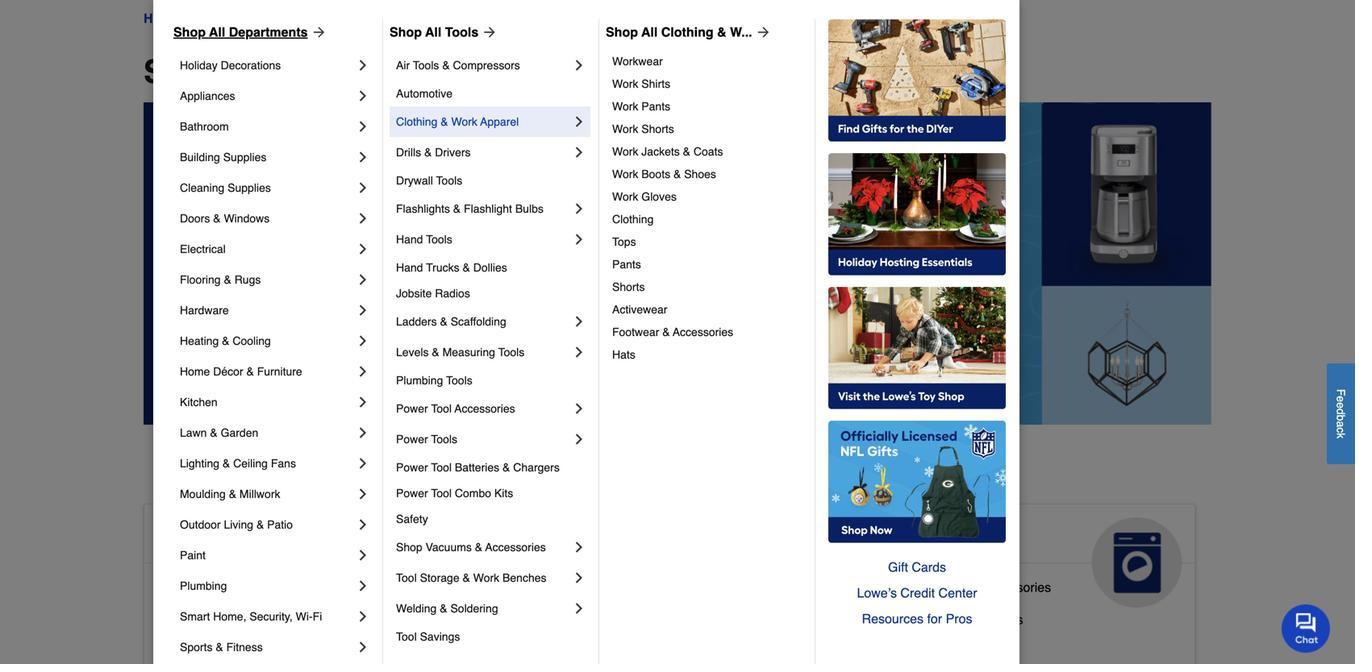 Task type: locate. For each thing, give the bounding box(es) containing it.
arrow right image up shop all departments
[[308, 24, 327, 40]]

e up d
[[1335, 396, 1348, 403]]

work pants link
[[612, 95, 804, 118]]

power tool accessories link
[[396, 394, 571, 424]]

1 vertical spatial pants
[[612, 258, 641, 271]]

accessible home image
[[373, 518, 464, 608]]

outdoor
[[180, 519, 221, 532]]

tools right air
[[413, 59, 439, 72]]

shop all tools
[[390, 25, 479, 40]]

shop all departments link
[[173, 23, 327, 42]]

shop up air
[[390, 25, 422, 40]]

appliances down "holiday"
[[180, 90, 235, 102]]

& right houses,
[[627, 639, 636, 653]]

chevron right image
[[355, 57, 371, 73], [355, 88, 371, 104], [571, 114, 587, 130], [355, 119, 371, 135], [571, 144, 587, 161], [355, 180, 371, 196], [571, 201, 587, 217], [355, 211, 371, 227], [355, 272, 371, 288], [355, 303, 371, 319], [355, 333, 371, 349], [571, 401, 587, 417], [355, 425, 371, 441], [571, 540, 587, 556], [355, 548, 371, 564], [571, 570, 587, 587], [355, 579, 371, 595], [355, 609, 371, 625], [355, 640, 371, 656]]

tool up power tool combo kits
[[431, 462, 452, 474]]

hardware link
[[180, 295, 355, 326]]

ladders & scaffolding
[[396, 315, 506, 328]]

lowe's credit center link
[[829, 581, 1006, 607]]

1 horizontal spatial plumbing
[[396, 374, 443, 387]]

work for work jackets & coats
[[612, 145, 639, 158]]

work for work boots & shoes
[[612, 168, 639, 181]]

pants down shirts
[[642, 100, 671, 113]]

accessories up hats link
[[673, 326, 734, 339]]

4 power from the top
[[396, 487, 428, 500]]

home link
[[144, 9, 179, 28]]

chevron right image for hardware
[[355, 303, 371, 319]]

enjoy savings year-round. no matter what you're shopping for, find what you need at a great price. image
[[144, 102, 1212, 425]]

& left millwork
[[229, 488, 236, 501]]

accessible
[[157, 524, 275, 550], [157, 580, 219, 595], [157, 613, 219, 628], [157, 645, 219, 660]]

1 arrow right image from the left
[[308, 24, 327, 40]]

arrow right image up workwear link
[[752, 24, 772, 40]]

supplies up cleaning supplies
[[223, 151, 267, 164]]

kitchen
[[180, 396, 218, 409]]

drywall
[[396, 174, 433, 187]]

power tool batteries & chargers link
[[396, 455, 587, 481]]

0 vertical spatial pet
[[621, 524, 656, 550]]

livestock supplies
[[517, 606, 624, 621]]

work for work gloves
[[612, 190, 639, 203]]

& right vacuums
[[475, 541, 483, 554]]

& left patio
[[257, 519, 264, 532]]

0 vertical spatial supplies
[[223, 151, 267, 164]]

supplies up the windows at the top left of the page
[[228, 182, 271, 194]]

tools down 'levels & measuring tools'
[[446, 374, 473, 387]]

welding & soldering
[[396, 603, 498, 616]]

0 horizontal spatial furniture
[[257, 366, 302, 378]]

2 arrow right image from the left
[[479, 24, 498, 40]]

drywall tools
[[396, 174, 463, 187]]

animal & pet care link
[[504, 505, 836, 608]]

supplies inside "building supplies" link
[[223, 151, 267, 164]]

combo
[[455, 487, 491, 500]]

0 horizontal spatial appliances
[[180, 90, 235, 102]]

power up safety on the bottom
[[396, 487, 428, 500]]

0 vertical spatial furniture
[[257, 366, 302, 378]]

chevron right image for plumbing
[[355, 579, 371, 595]]

3 power from the top
[[396, 462, 428, 474]]

holiday hosting essentials. image
[[829, 153, 1006, 276]]

arrow right image inside the shop all departments 'link'
[[308, 24, 327, 40]]

arrow right image inside "shop all tools" 'link'
[[479, 24, 498, 40]]

fitness
[[226, 641, 263, 654]]

& right décor
[[246, 366, 254, 378]]

work down work pants
[[612, 123, 639, 136]]

bathroom up building
[[180, 120, 229, 133]]

1 e from the top
[[1335, 396, 1348, 403]]

tools up plumbing tools link
[[498, 346, 525, 359]]

tools
[[445, 25, 479, 40], [413, 59, 439, 72], [436, 174, 463, 187], [426, 233, 452, 246], [498, 346, 525, 359], [446, 374, 473, 387], [431, 433, 457, 446]]

& right levels
[[432, 346, 439, 359]]

power inside 'link'
[[396, 487, 428, 500]]

work jackets & coats link
[[612, 140, 804, 163]]

2 horizontal spatial arrow right image
[[752, 24, 772, 40]]

holiday decorations
[[180, 59, 281, 72]]

1 horizontal spatial pants
[[642, 100, 671, 113]]

accessible for accessible bedroom
[[157, 613, 219, 628]]

chevron right image for flashlights & flashlight bulbs
[[571, 201, 587, 217]]

lawn
[[180, 427, 207, 440]]

power for power tools
[[396, 433, 428, 446]]

0 vertical spatial plumbing
[[396, 374, 443, 387]]

home
[[144, 11, 179, 26], [180, 366, 210, 378], [282, 524, 344, 550], [269, 645, 303, 660]]

1 horizontal spatial shop
[[396, 541, 423, 554]]

supplies inside cleaning supplies 'link'
[[228, 182, 271, 194]]

home inside accessible home link
[[282, 524, 344, 550]]

1 power from the top
[[396, 403, 428, 416]]

1 horizontal spatial clothing
[[612, 213, 654, 226]]

all for shop all tools
[[425, 25, 442, 40]]

lowe's
[[857, 586, 897, 601]]

1 vertical spatial plumbing
[[180, 580, 227, 593]]

supplies up houses,
[[574, 606, 624, 621]]

0 horizontal spatial clothing
[[396, 115, 438, 128]]

1 accessible from the top
[[157, 524, 275, 550]]

furniture inside home décor & furniture link
[[257, 366, 302, 378]]

hand tools
[[396, 233, 452, 246]]

chevron right image for lighting & ceiling fans
[[355, 456, 371, 472]]

2 vertical spatial clothing
[[612, 213, 654, 226]]

1 vertical spatial supplies
[[228, 182, 271, 194]]

holiday
[[180, 59, 218, 72]]

tools down drivers
[[436, 174, 463, 187]]

visit the lowe's toy shop. image
[[829, 287, 1006, 410]]

beverage & wine chillers link
[[876, 609, 1023, 641]]

arrow right image inside shop all clothing & w... link
[[752, 24, 772, 40]]

clothing
[[661, 25, 714, 40], [396, 115, 438, 128], [612, 213, 654, 226]]

work up 'work gloves'
[[612, 168, 639, 181]]

& right welding
[[440, 603, 447, 616]]

windows
[[224, 212, 270, 225]]

work left gloves
[[612, 190, 639, 203]]

& right ladders
[[440, 315, 448, 328]]

&
[[717, 25, 727, 40], [442, 59, 450, 72], [441, 115, 448, 128], [683, 145, 691, 158], [424, 146, 432, 159], [674, 168, 681, 181], [453, 203, 461, 215], [213, 212, 221, 225], [463, 261, 470, 274], [224, 274, 231, 286], [440, 315, 448, 328], [663, 326, 670, 339], [222, 335, 230, 348], [432, 346, 439, 359], [246, 366, 254, 378], [210, 427, 218, 440], [223, 457, 230, 470], [503, 462, 510, 474], [229, 488, 236, 501], [257, 519, 264, 532], [598, 524, 615, 550], [475, 541, 483, 554], [463, 572, 470, 585], [970, 580, 979, 595], [440, 603, 447, 616], [935, 613, 944, 628], [627, 639, 636, 653], [216, 641, 223, 654], [256, 645, 265, 660]]

0 vertical spatial hand
[[396, 233, 423, 246]]

parts
[[937, 580, 967, 595]]

2 power from the top
[[396, 433, 428, 446]]

shop all clothing & w...
[[606, 25, 752, 40]]

0 horizontal spatial arrow right image
[[308, 24, 327, 40]]

garden
[[221, 427, 258, 440]]

appliances up cards
[[876, 524, 997, 550]]

power up power tools
[[396, 403, 428, 416]]

f
[[1335, 389, 1348, 396]]

& left coats
[[683, 145, 691, 158]]

shorts up the jackets
[[642, 123, 674, 136]]

& down "shop all tools" 'link'
[[442, 59, 450, 72]]

tool up welding
[[396, 572, 417, 585]]

chevron right image for drills & drivers
[[571, 144, 587, 161]]

accessories up the benches
[[485, 541, 546, 554]]

tools up air tools & compressors
[[445, 25, 479, 40]]

plumbing
[[396, 374, 443, 387], [180, 580, 227, 593]]

shop down home link
[[144, 53, 224, 90]]

flashlights & flashlight bulbs link
[[396, 194, 571, 224]]

3 arrow right image from the left
[[752, 24, 772, 40]]

lighting & ceiling fans link
[[180, 449, 355, 479]]

pants down tops
[[612, 258, 641, 271]]

0 vertical spatial pants
[[642, 100, 671, 113]]

appliances link down decorations
[[180, 81, 355, 111]]

all for shop all departments
[[209, 25, 225, 40]]

accessible entry & home
[[157, 645, 303, 660]]

hats
[[612, 349, 636, 361]]

departments down shop all tools
[[282, 53, 480, 90]]

1 vertical spatial shop
[[396, 541, 423, 554]]

1 vertical spatial bathroom
[[223, 580, 279, 595]]

chevron right image for clothing & work apparel
[[571, 114, 587, 130]]

shorts up activewear
[[612, 281, 645, 294]]

livestock supplies link
[[517, 603, 624, 635]]

0 vertical spatial appliances link
[[180, 81, 355, 111]]

air tools & compressors link
[[396, 50, 571, 81]]

all down the shop all departments 'link'
[[233, 53, 273, 90]]

1 horizontal spatial pet
[[621, 524, 656, 550]]

hand for hand tools
[[396, 233, 423, 246]]

tools down power tool accessories
[[431, 433, 457, 446]]

pants inside work pants link
[[642, 100, 671, 113]]

home,
[[213, 611, 246, 624]]

plumbing up the smart
[[180, 580, 227, 593]]

2 e from the top
[[1335, 403, 1348, 409]]

shop up workwear
[[606, 25, 638, 40]]

flooring
[[180, 274, 221, 286]]

1 shop from the left
[[173, 25, 206, 40]]

chevron right image for ladders & scaffolding
[[571, 314, 587, 330]]

1 horizontal spatial furniture
[[640, 639, 691, 653]]

beverage & wine chillers
[[876, 613, 1023, 628]]

chevron right image for doors & windows
[[355, 211, 371, 227]]

power down power tools
[[396, 462, 428, 474]]

supplies for cleaning supplies
[[228, 182, 271, 194]]

clothing down automotive
[[396, 115, 438, 128]]

all up air tools & compressors
[[425, 25, 442, 40]]

heating
[[180, 335, 219, 348]]

sports
[[180, 641, 213, 654]]

0 horizontal spatial pants
[[612, 258, 641, 271]]

1 vertical spatial pet
[[517, 639, 536, 653]]

chevron right image
[[571, 57, 587, 73], [355, 149, 371, 165], [571, 232, 587, 248], [355, 241, 371, 257], [571, 314, 587, 330], [571, 345, 587, 361], [355, 364, 371, 380], [355, 395, 371, 411], [571, 432, 587, 448], [355, 456, 371, 472], [355, 487, 371, 503], [355, 517, 371, 533], [571, 601, 587, 617]]

1 horizontal spatial appliances link
[[863, 505, 1196, 608]]

departments for shop
[[229, 25, 308, 40]]

0 horizontal spatial shop
[[144, 53, 224, 90]]

1 horizontal spatial shop
[[390, 25, 422, 40]]

livestock
[[517, 606, 571, 621]]

tools for drywall tools
[[436, 174, 463, 187]]

shop for shop all tools
[[390, 25, 422, 40]]

hand for hand trucks & dollies
[[396, 261, 423, 274]]

2 shop from the left
[[390, 25, 422, 40]]

4 accessible from the top
[[157, 645, 219, 660]]

supplies inside livestock supplies link
[[574, 606, 624, 621]]

work boots & shoes
[[612, 168, 716, 181]]

departments up the holiday decorations link
[[229, 25, 308, 40]]

0 horizontal spatial plumbing
[[180, 580, 227, 593]]

lighting & ceiling fans
[[180, 457, 296, 470]]

chevron right image for levels & measuring tools
[[571, 345, 587, 361]]

air tools & compressors
[[396, 59, 520, 72]]

2 accessible from the top
[[157, 580, 219, 595]]

power down power tool accessories
[[396, 433, 428, 446]]

& right animal
[[598, 524, 615, 550]]

all up workwear
[[642, 25, 658, 40]]

arrow right image up compressors
[[479, 24, 498, 40]]

chevron right image for heating & cooling
[[355, 333, 371, 349]]

1 vertical spatial appliances
[[876, 524, 997, 550]]

work
[[612, 77, 639, 90], [612, 100, 639, 113], [451, 115, 478, 128], [612, 123, 639, 136], [612, 145, 639, 158], [612, 168, 639, 181], [612, 190, 639, 203], [473, 572, 500, 585]]

workwear
[[612, 55, 663, 68]]

work down work shirts
[[612, 100, 639, 113]]

clothing up workwear link
[[661, 25, 714, 40]]

3 accessible from the top
[[157, 613, 219, 628]]

work shirts link
[[612, 73, 804, 95]]

work down workwear
[[612, 77, 639, 90]]

& down accessible bedroom link
[[216, 641, 223, 654]]

work up 'welding & soldering' link
[[473, 572, 500, 585]]

entry
[[223, 645, 253, 660]]

drills & drivers link
[[396, 137, 571, 168]]

2 horizontal spatial shop
[[606, 25, 638, 40]]

2 hand from the top
[[396, 261, 423, 274]]

arrow right image
[[308, 24, 327, 40], [479, 24, 498, 40], [752, 24, 772, 40]]

2 horizontal spatial clothing
[[661, 25, 714, 40]]

wine
[[947, 613, 977, 628]]

chevron right image for appliances
[[355, 88, 371, 104]]

supplies
[[223, 151, 267, 164], [228, 182, 271, 194], [574, 606, 624, 621]]

tool down plumbing tools
[[431, 403, 452, 416]]

automotive
[[396, 87, 453, 100]]

& right footwear
[[663, 326, 670, 339]]

furniture up kitchen link
[[257, 366, 302, 378]]

hand up jobsite
[[396, 261, 423, 274]]

all for shop all departments
[[233, 53, 273, 90]]

bathroom
[[180, 120, 229, 133], [223, 580, 279, 595]]

chevron right image for shop vacuums & accessories
[[571, 540, 587, 556]]

1 horizontal spatial arrow right image
[[479, 24, 498, 40]]

levels & measuring tools link
[[396, 337, 571, 368]]

appliances link up chillers
[[863, 505, 1196, 608]]

building supplies
[[180, 151, 267, 164]]

work boots & shoes link
[[612, 163, 804, 186]]

chevron right image for paint
[[355, 548, 371, 564]]

power for power tool batteries & chargers
[[396, 462, 428, 474]]

& up kits
[[503, 462, 510, 474]]

drills
[[396, 146, 421, 159]]

shop down safety on the bottom
[[396, 541, 423, 554]]

jobsite radios link
[[396, 281, 587, 307]]

patio
[[267, 519, 293, 532]]

departments inside 'link'
[[229, 25, 308, 40]]

chevron right image for tool storage & work benches
[[571, 570, 587, 587]]

accessible entry & home link
[[157, 641, 303, 665]]

work jackets & coats
[[612, 145, 723, 158]]

e up b
[[1335, 403, 1348, 409]]

plumbing down levels
[[396, 374, 443, 387]]

furniture right houses,
[[640, 639, 691, 653]]

tool inside 'link'
[[431, 487, 452, 500]]

all up holiday decorations
[[209, 25, 225, 40]]

tools inside 'link'
[[445, 25, 479, 40]]

chevron right image for cleaning supplies
[[355, 180, 371, 196]]

1 vertical spatial clothing
[[396, 115, 438, 128]]

plumbing inside plumbing tools link
[[396, 374, 443, 387]]

work down work shorts
[[612, 145, 639, 158]]

1 vertical spatial hand
[[396, 261, 423, 274]]

& left pros
[[935, 613, 944, 628]]

2 vertical spatial supplies
[[574, 606, 624, 621]]

plumbing tools
[[396, 374, 473, 387]]

3 shop from the left
[[606, 25, 638, 40]]

kitchen link
[[180, 387, 355, 418]]

0 horizontal spatial shop
[[173, 25, 206, 40]]

doors & windows
[[180, 212, 270, 225]]

pet inside animal & pet care
[[621, 524, 656, 550]]

tool left the combo at left bottom
[[431, 487, 452, 500]]

building
[[180, 151, 220, 164]]

all for shop all clothing & w...
[[642, 25, 658, 40]]

arrow right image for shop all departments
[[308, 24, 327, 40]]

1 hand from the top
[[396, 233, 423, 246]]

animal & pet care image
[[733, 518, 823, 608]]

arrow right image for shop all clothing & w...
[[752, 24, 772, 40]]

1 vertical spatial furniture
[[640, 639, 691, 653]]

ceiling
[[233, 457, 268, 470]]

hand down "flashlights"
[[396, 233, 423, 246]]

bathroom up smart home, security, wi-fi
[[223, 580, 279, 595]]

tools up trucks
[[426, 233, 452, 246]]

shop inside shop vacuums & accessories link
[[396, 541, 423, 554]]

levels
[[396, 346, 429, 359]]

shop up "holiday"
[[173, 25, 206, 40]]

work pants
[[612, 100, 671, 113]]

0 vertical spatial shop
[[144, 53, 224, 90]]

safety link
[[396, 507, 587, 533]]

plumbing inside plumbing link
[[180, 580, 227, 593]]

clothing up tops
[[612, 213, 654, 226]]

work for work pants
[[612, 100, 639, 113]]

accessories up chillers
[[982, 580, 1051, 595]]

building supplies link
[[180, 142, 355, 173]]

& left flashlight at the left
[[453, 203, 461, 215]]

& left rugs
[[224, 274, 231, 286]]

home inside accessible entry & home link
[[269, 645, 303, 660]]



Task type: vqa. For each thing, say whether or not it's contained in the screenshot.
New Deals Every Day During 25 Days of Deals image
no



Task type: describe. For each thing, give the bounding box(es) containing it.
power tool combo kits
[[396, 487, 513, 500]]

departments up holiday decorations
[[194, 11, 268, 26]]

work shorts
[[612, 123, 674, 136]]

lowe's credit center
[[857, 586, 978, 601]]

chevron right image for sports & fitness
[[355, 640, 371, 656]]

accessible home link
[[144, 505, 477, 608]]

chargers
[[513, 462, 560, 474]]

pros
[[946, 612, 973, 627]]

pet beds, houses, & furniture
[[517, 639, 691, 653]]

heating & cooling
[[180, 335, 271, 348]]

workwear link
[[612, 50, 804, 73]]

tools for air tools & compressors
[[413, 59, 439, 72]]

drills & drivers
[[396, 146, 471, 159]]

savings
[[420, 631, 460, 644]]

paint
[[180, 549, 206, 562]]

kits
[[495, 487, 513, 500]]

power for power tool combo kits
[[396, 487, 428, 500]]

animal & pet care
[[517, 524, 656, 576]]

& right entry
[[256, 645, 265, 660]]

plumbing for plumbing
[[180, 580, 227, 593]]

smart
[[180, 611, 210, 624]]

chevron right image for flooring & rugs
[[355, 272, 371, 288]]

officially licensed n f l gifts. shop now. image
[[829, 421, 1006, 544]]

appliance
[[876, 580, 933, 595]]

houses,
[[576, 639, 624, 653]]

boots
[[642, 168, 671, 181]]

chevron right image for building supplies
[[355, 149, 371, 165]]

tool for batteries
[[431, 462, 452, 474]]

jobsite
[[396, 287, 432, 300]]

home inside home décor & furniture link
[[180, 366, 210, 378]]

b
[[1335, 415, 1348, 421]]

safety
[[396, 513, 428, 526]]

care
[[517, 550, 567, 576]]

chillers
[[980, 613, 1023, 628]]

tools for plumbing tools
[[446, 374, 473, 387]]

millwork
[[240, 488, 280, 501]]

hand trucks & dollies
[[396, 261, 507, 274]]

tools for power tools
[[431, 433, 457, 446]]

chevron right image for air tools & compressors
[[571, 57, 587, 73]]

décor
[[213, 366, 243, 378]]

appliance parts & accessories
[[876, 580, 1051, 595]]

0 vertical spatial clothing
[[661, 25, 714, 40]]

accessories down plumbing tools link
[[455, 403, 515, 416]]

work for work shorts
[[612, 123, 639, 136]]

chevron right image for electrical
[[355, 241, 371, 257]]

plumbing for plumbing tools
[[396, 374, 443, 387]]

power for power tool accessories
[[396, 403, 428, 416]]

bathroom link
[[180, 111, 355, 142]]

shop for shop all departments
[[144, 53, 224, 90]]

1 horizontal spatial appliances
[[876, 524, 997, 550]]

& right lawn
[[210, 427, 218, 440]]

footwear
[[612, 326, 659, 339]]

chat invite button image
[[1282, 604, 1331, 654]]

air
[[396, 59, 410, 72]]

1 vertical spatial shorts
[[612, 281, 645, 294]]

chevron right image for power tool accessories
[[571, 401, 587, 417]]

& left cooling
[[222, 335, 230, 348]]

rugs
[[235, 274, 261, 286]]

power tools link
[[396, 424, 571, 455]]

paint link
[[180, 541, 355, 571]]

living
[[224, 519, 253, 532]]

work gloves
[[612, 190, 677, 203]]

chevron right image for bathroom
[[355, 119, 371, 135]]

furniture inside pet beds, houses, & furniture link
[[640, 639, 691, 653]]

accessible for accessible bathroom
[[157, 580, 219, 595]]

soldering
[[451, 603, 498, 616]]

resources for pros
[[862, 612, 973, 627]]

0 horizontal spatial pet
[[517, 639, 536, 653]]

& left the w...
[[717, 25, 727, 40]]

& right parts
[[970, 580, 979, 595]]

chevron right image for smart home, security, wi-fi
[[355, 609, 371, 625]]

work shirts
[[612, 77, 674, 90]]

compressors
[[453, 59, 520, 72]]

departments for shop
[[282, 53, 480, 90]]

drivers
[[435, 146, 471, 159]]

chevron right image for outdoor living & patio
[[355, 517, 371, 533]]

chevron right image for kitchen
[[355, 395, 371, 411]]

& up drivers
[[441, 115, 448, 128]]

sports & fitness
[[180, 641, 263, 654]]

& right drills on the top of page
[[424, 146, 432, 159]]

0 vertical spatial bathroom
[[180, 120, 229, 133]]

welding & soldering link
[[396, 594, 571, 625]]

tool down welding
[[396, 631, 417, 644]]

bulbs
[[515, 203, 544, 215]]

clothing & work apparel
[[396, 115, 519, 128]]

outdoor living & patio link
[[180, 510, 355, 541]]

work for work shirts
[[612, 77, 639, 90]]

shop for shop all clothing & w...
[[606, 25, 638, 40]]

k
[[1335, 433, 1348, 439]]

credit
[[901, 586, 935, 601]]

activewear link
[[612, 299, 804, 321]]

appliances image
[[1092, 518, 1183, 608]]

clothing for clothing
[[612, 213, 654, 226]]

work up drivers
[[451, 115, 478, 128]]

hats link
[[612, 344, 804, 366]]

& right boots
[[674, 168, 681, 181]]

chevron right image for holiday decorations
[[355, 57, 371, 73]]

0 vertical spatial appliances
[[180, 90, 235, 102]]

bedroom
[[223, 613, 275, 628]]

moulding & millwork
[[180, 488, 280, 501]]

tool for accessories
[[431, 403, 452, 416]]

clothing for clothing & work apparel
[[396, 115, 438, 128]]

resources
[[862, 612, 924, 627]]

flooring & rugs link
[[180, 265, 355, 295]]

cards
[[912, 560, 946, 575]]

scaffolding
[[451, 315, 506, 328]]

ladders
[[396, 315, 437, 328]]

a
[[1335, 421, 1348, 428]]

tops link
[[612, 231, 804, 253]]

& right "storage" at bottom left
[[463, 572, 470, 585]]

departments link
[[194, 9, 268, 28]]

shop for shop all departments
[[173, 25, 206, 40]]

benches
[[503, 572, 547, 585]]

shop all clothing & w... link
[[606, 23, 772, 42]]

moulding & millwork link
[[180, 479, 355, 510]]

chevron right image for moulding & millwork
[[355, 487, 371, 503]]

& inside animal & pet care
[[598, 524, 615, 550]]

d
[[1335, 409, 1348, 415]]

pants inside pants "link"
[[612, 258, 641, 271]]

0 horizontal spatial appliances link
[[180, 81, 355, 111]]

& right trucks
[[463, 261, 470, 274]]

plumbing tools link
[[396, 368, 587, 394]]

lighting
[[180, 457, 220, 470]]

fi
[[313, 611, 322, 624]]

beds,
[[540, 639, 573, 653]]

doors & windows link
[[180, 203, 355, 234]]

supplies for building supplies
[[223, 151, 267, 164]]

tool for combo
[[431, 487, 452, 500]]

shop all departments
[[173, 25, 308, 40]]

jobsite radios
[[396, 287, 470, 300]]

supplies for livestock supplies
[[574, 606, 624, 621]]

accessible for accessible home
[[157, 524, 275, 550]]

fans
[[271, 457, 296, 470]]

shorts link
[[612, 276, 804, 299]]

& left ceiling
[[223, 457, 230, 470]]

chevron right image for home décor & furniture
[[355, 364, 371, 380]]

shirts
[[642, 77, 671, 90]]

chevron right image for power tools
[[571, 432, 587, 448]]

& inside "link"
[[229, 488, 236, 501]]

security,
[[250, 611, 293, 624]]

moulding
[[180, 488, 226, 501]]

welding
[[396, 603, 437, 616]]

beverage
[[876, 613, 932, 628]]

accessible for accessible entry & home
[[157, 645, 219, 660]]

work shorts link
[[612, 118, 804, 140]]

shop for shop vacuums & accessories
[[396, 541, 423, 554]]

tool storage & work benches link
[[396, 563, 571, 594]]

for
[[927, 612, 942, 627]]

tool storage & work benches
[[396, 572, 547, 585]]

pet beds, houses, & furniture link
[[517, 635, 691, 665]]

ladders & scaffolding link
[[396, 307, 571, 337]]

radios
[[435, 287, 470, 300]]

accessible home
[[157, 524, 344, 550]]

chevron right image for hand tools
[[571, 232, 587, 248]]

arrow right image for shop all tools
[[479, 24, 498, 40]]

0 vertical spatial shorts
[[642, 123, 674, 136]]

find gifts for the diyer. image
[[829, 19, 1006, 142]]

lawn & garden
[[180, 427, 258, 440]]

tools for hand tools
[[426, 233, 452, 246]]

flashlights
[[396, 203, 450, 215]]

clothing & work apparel link
[[396, 107, 571, 137]]

& right doors
[[213, 212, 221, 225]]

chevron right image for lawn & garden
[[355, 425, 371, 441]]

1 vertical spatial appliances link
[[863, 505, 1196, 608]]

chevron right image for welding & soldering
[[571, 601, 587, 617]]



